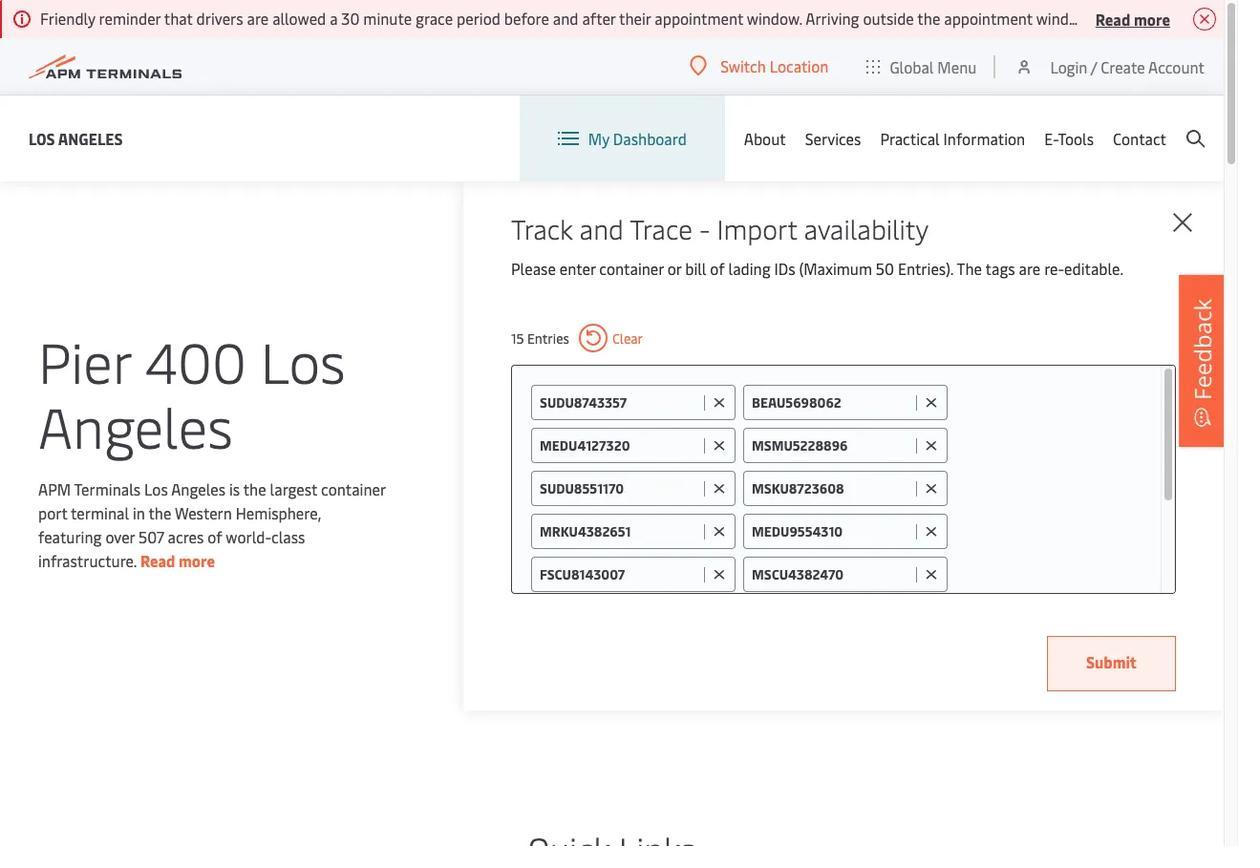 Task type: describe. For each thing, give the bounding box(es) containing it.
angeles for 400
[[38, 388, 233, 464]]

port
[[38, 503, 67, 524]]

track
[[511, 210, 573, 247]]

feedback button
[[1180, 275, 1227, 447]]

about button
[[744, 96, 786, 182]]

services
[[806, 128, 862, 149]]

in
[[133, 503, 145, 524]]

login / create account
[[1051, 56, 1205, 77]]

my
[[589, 128, 610, 149]]

container inside apm terminals los angeles is the largest container port terminal in the western hemisphere, featuring over 507 acres of world-class infrastructure.
[[321, 479, 386, 500]]

the
[[957, 258, 983, 279]]

entries
[[528, 329, 570, 347]]

0 vertical spatial container
[[600, 258, 664, 279]]

global
[[890, 56, 934, 77]]

switch location button
[[690, 55, 829, 76]]

my dashboard
[[589, 128, 687, 149]]

read more for 'read more' button
[[1096, 8, 1171, 29]]

and
[[580, 210, 624, 247]]

is
[[229, 479, 240, 500]]

practical
[[881, 128, 940, 149]]

availability
[[804, 210, 929, 247]]

-
[[700, 210, 711, 247]]

read more button
[[1096, 7, 1171, 31]]

hemisphere,
[[236, 503, 321, 524]]

pier
[[38, 323, 131, 399]]

1 vertical spatial the
[[149, 503, 172, 524]]

of inside apm terminals los angeles is the largest container port terminal in the western hemisphere, featuring over 507 acres of world-class infrastructure.
[[208, 527, 222, 548]]

bill
[[686, 258, 707, 279]]

switch location
[[721, 55, 829, 76]]

0 vertical spatial of
[[710, 258, 725, 279]]

15 entries
[[511, 329, 570, 347]]

dashboard
[[613, 128, 687, 149]]

read for 'read more' button
[[1096, 8, 1131, 29]]

0 vertical spatial los
[[29, 128, 55, 149]]

read more for read more link
[[140, 551, 215, 572]]

los angeles link
[[29, 127, 123, 151]]

/
[[1091, 56, 1098, 77]]

feedback
[[1187, 299, 1219, 401]]

15
[[511, 329, 524, 347]]

contact button
[[1114, 96, 1167, 182]]

location
[[770, 55, 829, 76]]

read more link
[[140, 551, 215, 572]]

400
[[145, 323, 247, 399]]

please enter container or bill of lading ids (maximum 50 entries). the tags are re-editable.
[[511, 258, 1124, 279]]

information
[[944, 128, 1026, 149]]

my dashboard button
[[558, 96, 687, 182]]

editable.
[[1065, 258, 1124, 279]]

0 vertical spatial angeles
[[58, 128, 123, 149]]



Task type: vqa. For each thing, say whether or not it's contained in the screenshot.
website within "if you first want to learn more about a service or check the procedure before ordering, select a service under services in the terminal website menu. once you're ready to order, simply click the request service button. you'll be prompted to login."
no



Task type: locate. For each thing, give the bounding box(es) containing it.
entries).
[[898, 258, 954, 279]]

angeles for terminals
[[171, 479, 226, 500]]

1 vertical spatial los
[[261, 323, 346, 399]]

0 vertical spatial read more
[[1096, 8, 1171, 29]]

tags
[[986, 258, 1016, 279]]

read more up 'login / create account'
[[1096, 8, 1171, 29]]

los
[[29, 128, 55, 149], [261, 323, 346, 399], [144, 479, 168, 500]]

1 vertical spatial container
[[321, 479, 386, 500]]

trace
[[630, 210, 693, 247]]

services button
[[806, 96, 862, 182]]

more inside button
[[1135, 8, 1171, 29]]

pier 400 los angeles
[[38, 323, 346, 464]]

please
[[511, 258, 556, 279]]

1 vertical spatial angeles
[[38, 388, 233, 464]]

1 horizontal spatial more
[[1135, 8, 1171, 29]]

read more down acres
[[140, 551, 215, 572]]

apm
[[38, 479, 71, 500]]

login / create account link
[[1016, 38, 1205, 95]]

of down 'western'
[[208, 527, 222, 548]]

re-
[[1045, 258, 1065, 279]]

featuring
[[38, 527, 102, 548]]

terminals
[[74, 479, 141, 500]]

container
[[600, 258, 664, 279], [321, 479, 386, 500]]

1 horizontal spatial read more
[[1096, 8, 1171, 29]]

world-
[[226, 527, 272, 548]]

read inside button
[[1096, 8, 1131, 29]]

Entered ID text field
[[540, 394, 700, 412], [752, 394, 912, 412], [540, 437, 700, 455], [540, 480, 700, 498], [752, 480, 912, 498], [540, 523, 700, 541], [752, 523, 912, 541]]

1 horizontal spatial the
[[243, 479, 266, 500]]

the right the in
[[149, 503, 172, 524]]

0 horizontal spatial read
[[140, 551, 175, 572]]

read for read more link
[[140, 551, 175, 572]]

infrastructure.
[[38, 551, 137, 572]]

or
[[668, 258, 682, 279]]

account
[[1149, 56, 1205, 77]]

0 vertical spatial read
[[1096, 8, 1131, 29]]

0 horizontal spatial container
[[321, 479, 386, 500]]

more
[[1135, 8, 1171, 29], [179, 551, 215, 572]]

1 horizontal spatial container
[[600, 258, 664, 279]]

507
[[139, 527, 164, 548]]

of
[[710, 258, 725, 279], [208, 527, 222, 548]]

more for read more link
[[179, 551, 215, 572]]

lading
[[729, 258, 771, 279]]

are
[[1019, 258, 1041, 279]]

1 horizontal spatial read
[[1096, 8, 1131, 29]]

la secondary image
[[36, 487, 370, 773]]

read up login / create account link
[[1096, 8, 1131, 29]]

acres
[[168, 527, 204, 548]]

switch
[[721, 55, 766, 76]]

read more
[[1096, 8, 1171, 29], [140, 551, 215, 572]]

0 horizontal spatial of
[[208, 527, 222, 548]]

more for 'read more' button
[[1135, 8, 1171, 29]]

more left close alert image
[[1135, 8, 1171, 29]]

2 horizontal spatial los
[[261, 323, 346, 399]]

angeles inside apm terminals los angeles is the largest container port terminal in the western hemisphere, featuring over 507 acres of world-class infrastructure.
[[171, 479, 226, 500]]

of right bill
[[710, 258, 725, 279]]

0 vertical spatial the
[[243, 479, 266, 500]]

0 horizontal spatial los
[[29, 128, 55, 149]]

e-tools
[[1045, 128, 1094, 149]]

create
[[1101, 56, 1146, 77]]

0 horizontal spatial more
[[179, 551, 215, 572]]

largest
[[270, 479, 318, 500]]

1 vertical spatial of
[[208, 527, 222, 548]]

the
[[243, 479, 266, 500], [149, 503, 172, 524]]

e-tools button
[[1045, 96, 1094, 182]]

ids
[[775, 258, 796, 279]]

1 vertical spatial more
[[179, 551, 215, 572]]

container right largest
[[321, 479, 386, 500]]

los inside pier 400 los angeles
[[261, 323, 346, 399]]

about
[[744, 128, 786, 149]]

western
[[175, 503, 232, 524]]

over
[[106, 527, 135, 548]]

(maximum
[[800, 258, 873, 279]]

angeles
[[58, 128, 123, 149], [38, 388, 233, 464], [171, 479, 226, 500]]

clear button
[[579, 324, 643, 353]]

1 vertical spatial read
[[140, 551, 175, 572]]

login
[[1051, 56, 1088, 77]]

1 horizontal spatial of
[[710, 258, 725, 279]]

2 vertical spatial angeles
[[171, 479, 226, 500]]

0 vertical spatial more
[[1135, 8, 1171, 29]]

50
[[876, 258, 895, 279]]

track and trace - import availability
[[511, 210, 929, 247]]

global menu
[[890, 56, 977, 77]]

e-
[[1045, 128, 1059, 149]]

global menu button
[[848, 38, 996, 95]]

0 horizontal spatial read more
[[140, 551, 215, 572]]

enter
[[560, 258, 596, 279]]

practical information button
[[881, 96, 1026, 182]]

1 horizontal spatial los
[[144, 479, 168, 500]]

los angeles
[[29, 128, 123, 149]]

clear
[[613, 329, 643, 347]]

class
[[272, 527, 305, 548]]

2 vertical spatial los
[[144, 479, 168, 500]]

container left the or
[[600, 258, 664, 279]]

close alert image
[[1194, 8, 1217, 31]]

tools
[[1059, 128, 1094, 149]]

read down 507
[[140, 551, 175, 572]]

contact
[[1114, 128, 1167, 149]]

read
[[1096, 8, 1131, 29], [140, 551, 175, 572]]

menu
[[938, 56, 977, 77]]

angeles inside pier 400 los angeles
[[38, 388, 233, 464]]

import
[[717, 210, 798, 247]]

0 horizontal spatial the
[[149, 503, 172, 524]]

more down acres
[[179, 551, 215, 572]]

practical information
[[881, 128, 1026, 149]]

the right is
[[243, 479, 266, 500]]

los for apm terminals los angeles is the largest container port terminal in the western hemisphere, featuring over 507 acres of world-class infrastructure.
[[144, 479, 168, 500]]

apm terminals los angeles is the largest container port terminal in the western hemisphere, featuring over 507 acres of world-class infrastructure.
[[38, 479, 386, 572]]

Entered ID text field
[[752, 437, 912, 455], [540, 566, 700, 584], [752, 566, 912, 584]]

submit
[[1087, 652, 1137, 673]]

los inside apm terminals los angeles is the largest container port terminal in the western hemisphere, featuring over 507 acres of world-class infrastructure.
[[144, 479, 168, 500]]

terminal
[[71, 503, 129, 524]]

los for pier 400 los angeles
[[261, 323, 346, 399]]

1 vertical spatial read more
[[140, 551, 215, 572]]

submit button
[[1048, 637, 1177, 692]]



